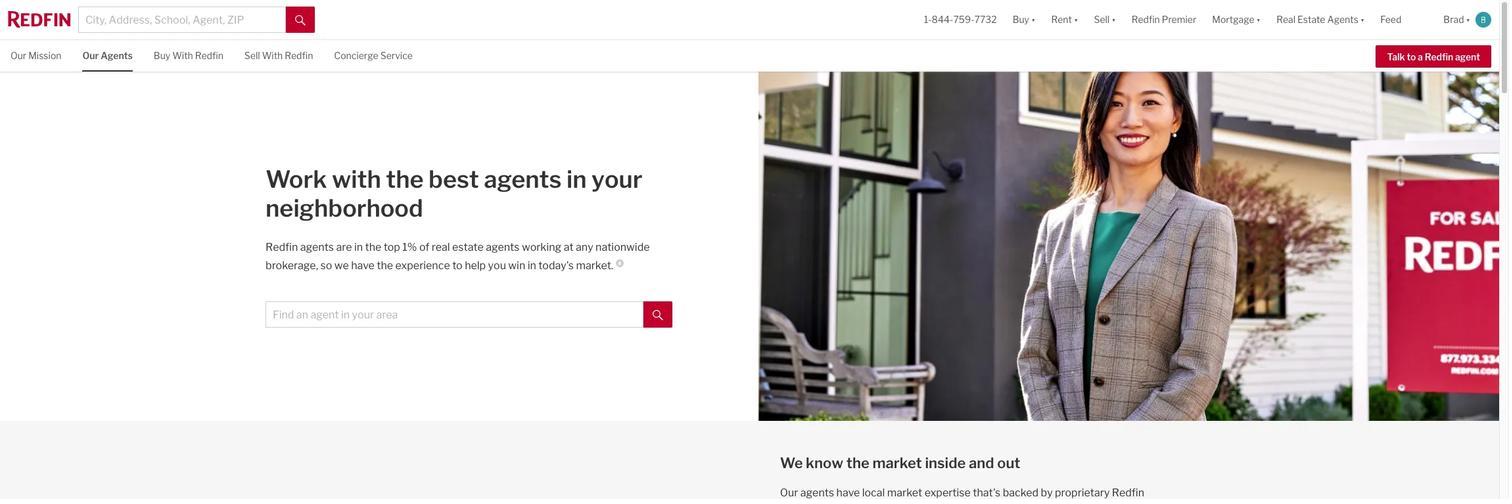 Task type: describe. For each thing, give the bounding box(es) containing it.
buy for buy ▾
[[1013, 14, 1030, 25]]

redfin inside button
[[1132, 14, 1161, 25]]

sell ▾ button
[[1087, 0, 1124, 39]]

redfin inside redfin agents are in the top 1% of real estate agents working at any nationwide brokerage, so we have the experience to help you win in today's market.
[[266, 241, 298, 254]]

are
[[336, 241, 352, 254]]

the left top
[[365, 241, 382, 254]]

1-844-759-7732 link
[[924, 14, 997, 25]]

user photo image
[[1476, 12, 1492, 28]]

your
[[592, 165, 643, 194]]

neighborhood
[[266, 194, 423, 223]]

of
[[419, 241, 430, 254]]

real
[[432, 241, 450, 254]]

so
[[321, 260, 332, 272]]

1-844-759-7732
[[924, 14, 997, 25]]

experience
[[396, 260, 450, 272]]

sell ▾
[[1095, 14, 1116, 25]]

help
[[465, 260, 486, 272]]

5 ▾ from the left
[[1361, 14, 1366, 25]]

buy with redfin
[[154, 50, 223, 61]]

have
[[351, 260, 375, 272]]

disclaimer image
[[616, 260, 624, 268]]

a
[[1419, 51, 1424, 62]]

sell for sell ▾
[[1095, 14, 1110, 25]]

▾ for buy ▾
[[1032, 14, 1036, 25]]

feed button
[[1373, 0, 1437, 39]]

and
[[969, 455, 995, 472]]

concierge
[[334, 50, 379, 61]]

talk to a redfin agent button
[[1377, 45, 1492, 68]]

real
[[1277, 14, 1296, 25]]

buy ▾
[[1013, 14, 1036, 25]]

real estate agents ▾ link
[[1277, 0, 1366, 39]]

mortgage ▾ button
[[1205, 0, 1269, 39]]

with for sell
[[262, 50, 283, 61]]

we know the market inside and out
[[780, 455, 1021, 472]]

mortgage ▾ button
[[1213, 0, 1261, 39]]

market.
[[576, 260, 614, 272]]

estate
[[1298, 14, 1326, 25]]

talk
[[1388, 51, 1406, 62]]

feed
[[1381, 14, 1402, 25]]

▾ for brad ▾
[[1467, 14, 1471, 25]]

premier
[[1163, 14, 1197, 25]]

service
[[381, 50, 413, 61]]

brad ▾
[[1444, 14, 1471, 25]]

the right know
[[847, 455, 870, 472]]

work with the best agents in your neighborhood
[[266, 165, 643, 223]]

our mission link
[[11, 40, 61, 70]]

real estate agents ▾
[[1277, 14, 1366, 25]]

redfin agents are in the top 1% of real estate agents working at any nationwide brokerage, so we have the experience to help you win in today's market.
[[266, 241, 650, 272]]

to inside redfin agents are in the top 1% of real estate agents working at any nationwide brokerage, so we have the experience to help you win in today's market.
[[453, 260, 463, 272]]

know
[[806, 455, 844, 472]]

in inside work with the best agents in your neighborhood
[[567, 165, 587, 194]]

rent
[[1052, 14, 1073, 25]]

brad
[[1444, 14, 1465, 25]]

a redfin agent image
[[759, 72, 1500, 422]]

mortgage
[[1213, 14, 1255, 25]]

0 horizontal spatial agents
[[101, 50, 133, 61]]

estate
[[452, 241, 484, 254]]

market
[[873, 455, 923, 472]]

agents inside work with the best agents in your neighborhood
[[484, 165, 562, 194]]

inside
[[926, 455, 966, 472]]

talk to a redfin agent
[[1388, 51, 1481, 62]]

rent ▾ button
[[1044, 0, 1087, 39]]

759-
[[954, 14, 975, 25]]

mortgage ▾
[[1213, 14, 1261, 25]]

with for buy
[[172, 50, 193, 61]]

out
[[998, 455, 1021, 472]]

redfin inside button
[[1426, 51, 1454, 62]]

nationwide
[[596, 241, 650, 254]]



Task type: vqa. For each thing, say whether or not it's contained in the screenshot.
Draw button
no



Task type: locate. For each thing, give the bounding box(es) containing it.
our mission
[[11, 50, 61, 61]]

agents inside dropdown button
[[1328, 14, 1359, 25]]

4 ▾ from the left
[[1257, 14, 1261, 25]]

▾ for sell ▾
[[1112, 14, 1116, 25]]

to left a
[[1408, 51, 1417, 62]]

the inside work with the best agents in your neighborhood
[[386, 165, 424, 194]]

0 horizontal spatial buy
[[154, 50, 170, 61]]

submit search image
[[295, 15, 306, 25]]

0 vertical spatial in
[[567, 165, 587, 194]]

3 ▾ from the left
[[1112, 14, 1116, 25]]

redfin left "premier" at the right top of page
[[1132, 14, 1161, 25]]

in left your
[[567, 165, 587, 194]]

sell with redfin
[[245, 50, 313, 61]]

▾ left feed
[[1361, 14, 1366, 25]]

our right mission
[[83, 50, 99, 61]]

6 ▾ from the left
[[1467, 14, 1471, 25]]

1%
[[403, 241, 417, 254]]

▾ left rent
[[1032, 14, 1036, 25]]

the right with
[[386, 165, 424, 194]]

our
[[11, 50, 26, 61], [83, 50, 99, 61]]

buy ▾ button
[[1013, 0, 1036, 39]]

1 horizontal spatial our
[[83, 50, 99, 61]]

agents
[[1328, 14, 1359, 25], [101, 50, 133, 61]]

2 ▾ from the left
[[1075, 14, 1079, 25]]

redfin right a
[[1426, 51, 1454, 62]]

0 horizontal spatial our
[[11, 50, 26, 61]]

sell right buy with redfin
[[245, 50, 260, 61]]

▾ right rent ▾
[[1112, 14, 1116, 25]]

our left mission
[[11, 50, 26, 61]]

1 horizontal spatial sell
[[1095, 14, 1110, 25]]

redfin
[[1132, 14, 1161, 25], [195, 50, 223, 61], [285, 50, 313, 61], [1426, 51, 1454, 62], [266, 241, 298, 254]]

to inside button
[[1408, 51, 1417, 62]]

▾ right mortgage
[[1257, 14, 1261, 25]]

you
[[488, 260, 506, 272]]

buy ▾ button
[[1005, 0, 1044, 39]]

agents
[[484, 165, 562, 194], [300, 241, 334, 254], [486, 241, 520, 254]]

1 vertical spatial agents
[[101, 50, 133, 61]]

sell inside the sell with redfin link
[[245, 50, 260, 61]]

buy for buy with redfin
[[154, 50, 170, 61]]

concierge service link
[[334, 40, 413, 70]]

with
[[172, 50, 193, 61], [262, 50, 283, 61]]

844-
[[932, 14, 954, 25]]

redfin premier
[[1132, 14, 1197, 25]]

2 our from the left
[[83, 50, 99, 61]]

rent ▾
[[1052, 14, 1079, 25]]

redfin down city, address, school, agent, zip search box
[[195, 50, 223, 61]]

we
[[780, 455, 803, 472]]

7732
[[975, 14, 997, 25]]

in right win
[[528, 260, 537, 272]]

in right "are"
[[354, 241, 363, 254]]

buy inside dropdown button
[[1013, 14, 1030, 25]]

1 horizontal spatial to
[[1408, 51, 1417, 62]]

win
[[509, 260, 526, 272]]

1 horizontal spatial agents
[[1328, 14, 1359, 25]]

Find an agent in your area search field
[[266, 302, 644, 328]]

with
[[332, 165, 381, 194]]

buy right 7732
[[1013, 14, 1030, 25]]

▾ for rent ▾
[[1075, 14, 1079, 25]]

sell
[[1095, 14, 1110, 25], [245, 50, 260, 61]]

redfin down submit search icon
[[285, 50, 313, 61]]

1 with from the left
[[172, 50, 193, 61]]

2 with from the left
[[262, 50, 283, 61]]

rent ▾ button
[[1052, 0, 1079, 39]]

to
[[1408, 51, 1417, 62], [453, 260, 463, 272]]

brokerage,
[[266, 260, 318, 272]]

1 vertical spatial to
[[453, 260, 463, 272]]

2 vertical spatial in
[[528, 260, 537, 272]]

in
[[567, 165, 587, 194], [354, 241, 363, 254], [528, 260, 537, 272]]

the down top
[[377, 260, 393, 272]]

buy
[[1013, 14, 1030, 25], [154, 50, 170, 61]]

▾ right rent
[[1075, 14, 1079, 25]]

1-
[[924, 14, 932, 25]]

redfin premier button
[[1124, 0, 1205, 39]]

1 horizontal spatial buy
[[1013, 14, 1030, 25]]

sell ▾ button
[[1095, 0, 1116, 39]]

1 horizontal spatial in
[[528, 260, 537, 272]]

0 horizontal spatial in
[[354, 241, 363, 254]]

1 horizontal spatial with
[[262, 50, 283, 61]]

mission
[[28, 50, 61, 61]]

we
[[335, 260, 349, 272]]

0 horizontal spatial to
[[453, 260, 463, 272]]

sell for sell with redfin
[[245, 50, 260, 61]]

real estate agents ▾ button
[[1269, 0, 1373, 39]]

agent
[[1456, 51, 1481, 62]]

0 horizontal spatial sell
[[245, 50, 260, 61]]

1 our from the left
[[11, 50, 26, 61]]

submit search image
[[653, 310, 663, 321]]

sell with redfin link
[[245, 40, 313, 70]]

1 ▾ from the left
[[1032, 14, 1036, 25]]

the
[[386, 165, 424, 194], [365, 241, 382, 254], [377, 260, 393, 272], [847, 455, 870, 472]]

at
[[564, 241, 574, 254]]

redfin up brokerage,
[[266, 241, 298, 254]]

our for our mission
[[11, 50, 26, 61]]

▾
[[1032, 14, 1036, 25], [1075, 14, 1079, 25], [1112, 14, 1116, 25], [1257, 14, 1261, 25], [1361, 14, 1366, 25], [1467, 14, 1471, 25]]

best
[[429, 165, 479, 194]]

any
[[576, 241, 594, 254]]

our agents link
[[83, 40, 133, 70]]

▾ for mortgage ▾
[[1257, 14, 1261, 25]]

0 vertical spatial to
[[1408, 51, 1417, 62]]

sell right rent ▾
[[1095, 14, 1110, 25]]

top
[[384, 241, 400, 254]]

sell inside sell ▾ dropdown button
[[1095, 14, 1110, 25]]

0 vertical spatial sell
[[1095, 14, 1110, 25]]

work
[[266, 165, 327, 194]]

0 horizontal spatial with
[[172, 50, 193, 61]]

buy down city, address, school, agent, zip search box
[[154, 50, 170, 61]]

City, Address, School, Agent, ZIP search field
[[78, 7, 286, 33]]

0 vertical spatial buy
[[1013, 14, 1030, 25]]

our agents
[[83, 50, 133, 61]]

our for our agents
[[83, 50, 99, 61]]

1 vertical spatial buy
[[154, 50, 170, 61]]

▾ right brad
[[1467, 14, 1471, 25]]

1 vertical spatial in
[[354, 241, 363, 254]]

today's
[[539, 260, 574, 272]]

concierge service
[[334, 50, 413, 61]]

buy with redfin link
[[154, 40, 223, 70]]

1 vertical spatial sell
[[245, 50, 260, 61]]

2 horizontal spatial in
[[567, 165, 587, 194]]

working
[[522, 241, 562, 254]]

to left help
[[453, 260, 463, 272]]

0 vertical spatial agents
[[1328, 14, 1359, 25]]



